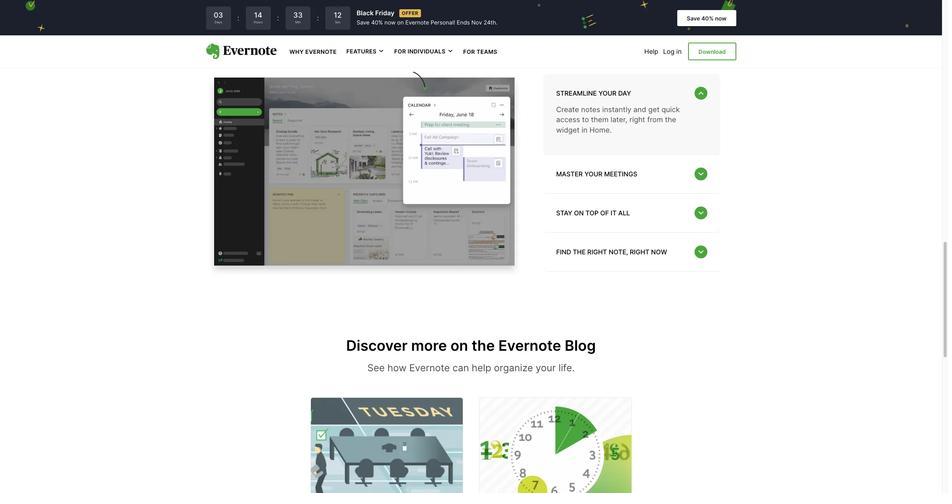 Task type: locate. For each thing, give the bounding box(es) containing it.
get down notes, at the top of the page
[[420, 26, 435, 37]]

can inside evernote is where your notes, schedule, and tasks come together so you can get more done with less effort.
[[401, 26, 417, 37]]

2 horizontal spatial now
[[715, 15, 727, 22]]

create
[[556, 105, 579, 114]]

your right friday
[[399, 12, 420, 24]]

the down quick
[[665, 115, 676, 124]]

stay
[[556, 209, 572, 217]]

in down to
[[582, 126, 588, 134]]

get inside create notes instantly and get quick access to them later, right from the widget in home.
[[648, 105, 660, 114]]

help
[[645, 47, 658, 55]]

for for for teams
[[463, 48, 475, 55]]

33 min
[[293, 11, 303, 24]]

1 horizontal spatial get
[[648, 105, 660, 114]]

effort.
[[532, 26, 560, 37]]

evernote up the organize
[[499, 337, 561, 354]]

and up with
[[500, 12, 517, 24]]

for teams
[[463, 48, 497, 55]]

right
[[630, 115, 645, 124], [587, 248, 607, 256], [630, 248, 650, 256]]

in inside create notes instantly and get quick access to them later, right from the widget in home.
[[582, 126, 588, 134]]

1 horizontal spatial and
[[634, 105, 646, 114]]

40% up download link
[[702, 15, 714, 22]]

evernote inside evernote is where your notes, schedule, and tasks come together so you can get more done with less effort.
[[315, 12, 356, 24]]

is
[[358, 12, 366, 24]]

0 horizontal spatial get
[[420, 26, 435, 37]]

evernote down offer
[[405, 19, 429, 26]]

individuals
[[408, 48, 446, 55]]

evernote left is
[[315, 12, 356, 24]]

03 days
[[214, 11, 223, 24]]

40% down the black friday
[[371, 19, 383, 26]]

0 horizontal spatial and
[[500, 12, 517, 24]]

1 vertical spatial can
[[453, 362, 469, 374]]

black
[[357, 9, 374, 17]]

your left day
[[599, 89, 617, 97]]

0 vertical spatial more
[[438, 26, 461, 37]]

right inside create notes instantly and get quick access to them later, right from the widget in home.
[[630, 115, 645, 124]]

2 : from the left
[[277, 14, 279, 22]]

03
[[214, 11, 223, 19]]

schedule,
[[453, 12, 497, 24]]

for
[[394, 48, 406, 55], [463, 48, 475, 55]]

now
[[715, 15, 727, 22], [385, 19, 396, 26], [651, 248, 667, 256]]

instantly
[[602, 105, 632, 114]]

can left help
[[453, 362, 469, 374]]

0 vertical spatial can
[[401, 26, 417, 37]]

save 40% now link
[[677, 10, 736, 26]]

1 vertical spatial in
[[582, 126, 588, 134]]

can down offer
[[401, 26, 417, 37]]

the right find
[[573, 248, 586, 256]]

: right 33 min
[[317, 14, 319, 22]]

1 horizontal spatial can
[[453, 362, 469, 374]]

1 vertical spatial the
[[573, 248, 586, 256]]

and
[[500, 12, 517, 24], [634, 105, 646, 114]]

for for for individuals
[[394, 48, 406, 55]]

in right log
[[676, 47, 682, 55]]

0 horizontal spatial on
[[397, 19, 404, 26]]

0 horizontal spatial can
[[401, 26, 417, 37]]

in
[[676, 47, 682, 55], [582, 126, 588, 134]]

more
[[438, 26, 461, 37], [411, 337, 447, 354]]

your right master
[[585, 170, 603, 178]]

: left the "14 hours"
[[237, 14, 239, 22]]

0 horizontal spatial 40%
[[371, 19, 383, 26]]

:
[[237, 14, 239, 22], [277, 14, 279, 22], [317, 14, 319, 22]]

get
[[420, 26, 435, 37], [648, 105, 660, 114]]

meetings
[[604, 170, 637, 178]]

for inside for teams 'link'
[[463, 48, 475, 55]]

0 horizontal spatial for
[[394, 48, 406, 55]]

0 horizontal spatial save
[[357, 19, 370, 26]]

of
[[600, 209, 609, 217]]

life.
[[559, 362, 575, 374]]

create notes instantly and get quick access to them later, right from the widget in home.
[[556, 105, 680, 134]]

0 vertical spatial the
[[665, 115, 676, 124]]

tasks
[[520, 12, 544, 24]]

hours
[[254, 20, 263, 24]]

quick
[[662, 105, 680, 114]]

2 horizontal spatial on
[[574, 209, 584, 217]]

1 horizontal spatial :
[[277, 14, 279, 22]]

0 vertical spatial get
[[420, 26, 435, 37]]

and right instantly
[[634, 105, 646, 114]]

1 : from the left
[[237, 14, 239, 22]]

stay on top of it all
[[556, 209, 630, 217]]

done
[[464, 26, 487, 37]]

help link
[[645, 47, 658, 55]]

: left 33 min
[[277, 14, 279, 22]]

1 vertical spatial and
[[634, 105, 646, 114]]

on
[[397, 19, 404, 26], [574, 209, 584, 217], [451, 337, 468, 354]]

2 vertical spatial the
[[472, 337, 495, 354]]

on down offer
[[397, 19, 404, 26]]

note,
[[609, 248, 628, 256]]

2 horizontal spatial :
[[317, 14, 319, 22]]

0 horizontal spatial in
[[582, 126, 588, 134]]

1 horizontal spatial the
[[573, 248, 586, 256]]

40%
[[702, 15, 714, 22], [371, 19, 383, 26]]

the up help
[[472, 337, 495, 354]]

evernote right 'why'
[[305, 48, 337, 55]]

for left teams
[[463, 48, 475, 55]]

1 horizontal spatial for
[[463, 48, 475, 55]]

2 vertical spatial on
[[451, 337, 468, 354]]

offer
[[402, 10, 419, 16]]

get up from
[[648, 105, 660, 114]]

14 hours
[[254, 11, 263, 24]]

0 horizontal spatial now
[[385, 19, 396, 26]]

save down black
[[357, 19, 370, 26]]

your
[[399, 12, 420, 24], [599, 89, 617, 97], [585, 170, 603, 178], [536, 362, 556, 374]]

0 horizontal spatial :
[[237, 14, 239, 22]]

evernote is where your notes, schedule, and tasks come together so you can get more done with less effort.
[[315, 12, 627, 37]]

right left from
[[630, 115, 645, 124]]

save 40% now
[[687, 15, 727, 22]]

help
[[472, 362, 491, 374]]

for inside for individuals button
[[394, 48, 406, 55]]

save
[[687, 15, 700, 22], [357, 19, 370, 26]]

evernote
[[315, 12, 356, 24], [405, 19, 429, 26], [305, 48, 337, 55], [499, 337, 561, 354], [409, 362, 450, 374]]

on up the see how evernote can help organize your life.
[[451, 337, 468, 354]]

and inside create notes instantly and get quick access to them later, right from the widget in home.
[[634, 105, 646, 114]]

the
[[665, 115, 676, 124], [573, 248, 586, 256], [472, 337, 495, 354]]

come
[[547, 12, 572, 24]]

1 horizontal spatial now
[[651, 248, 667, 256]]

download link
[[688, 43, 736, 60]]

can
[[401, 26, 417, 37], [453, 362, 469, 374]]

 image
[[206, 61, 527, 285]]

find the right note, right now
[[556, 248, 667, 256]]

how
[[388, 362, 407, 374]]

discover more on the evernote blog
[[346, 337, 596, 354]]

1 horizontal spatial 40%
[[702, 15, 714, 22]]

2 horizontal spatial the
[[665, 115, 676, 124]]

on left "top"
[[574, 209, 584, 217]]

0 vertical spatial in
[[676, 47, 682, 55]]

1 vertical spatial more
[[411, 337, 447, 354]]

0 vertical spatial and
[[500, 12, 517, 24]]

days
[[215, 20, 222, 24]]

1 vertical spatial get
[[648, 105, 660, 114]]

1 horizontal spatial on
[[451, 337, 468, 354]]

1 horizontal spatial save
[[687, 15, 700, 22]]

blog image image
[[480, 398, 631, 493]]

the inside create notes instantly and get quick access to them later, right from the widget in home.
[[665, 115, 676, 124]]

save up download link
[[687, 15, 700, 22]]

with
[[489, 26, 509, 37]]

for down you
[[394, 48, 406, 55]]

0 vertical spatial on
[[397, 19, 404, 26]]

24th.
[[484, 19, 498, 26]]



Task type: vqa. For each thing, say whether or not it's contained in the screenshot.
OFFER
yes



Task type: describe. For each thing, give the bounding box(es) containing it.
and inside evernote is where your notes, schedule, and tasks come together so you can get more done with less effort.
[[500, 12, 517, 24]]

12
[[334, 11, 342, 19]]

less
[[512, 26, 530, 37]]

organize
[[494, 362, 533, 374]]

14
[[254, 11, 262, 19]]

right right note,
[[630, 248, 650, 256]]

them
[[591, 115, 609, 124]]

personal!
[[431, 19, 455, 26]]

notes,
[[422, 12, 450, 24]]

where
[[368, 12, 397, 24]]

top
[[586, 209, 599, 217]]

for individuals button
[[394, 47, 454, 55]]

33
[[293, 11, 303, 19]]

it
[[611, 209, 617, 217]]

why evernote link
[[289, 47, 337, 55]]

features
[[346, 48, 377, 55]]

for teams link
[[463, 47, 497, 55]]

12 sec
[[334, 11, 342, 24]]

3 : from the left
[[317, 14, 319, 22]]

save 40% now on evernote personal! ends nov 24th.
[[357, 19, 498, 26]]

to
[[582, 115, 589, 124]]

friday
[[375, 9, 395, 17]]

get inside evernote is where your notes, schedule, and tasks come together so you can get more done with less effort.
[[420, 26, 435, 37]]

widget
[[556, 126, 580, 134]]

see
[[367, 362, 385, 374]]

40% for save 40% now
[[702, 15, 714, 22]]

now for save 40% now on evernote personal! ends nov 24th.
[[385, 19, 396, 26]]

all
[[618, 209, 630, 217]]

blog
[[565, 337, 596, 354]]

your inside evernote is where your notes, schedule, and tasks come together so you can get more done with less effort.
[[399, 12, 420, 24]]

why
[[289, 48, 304, 55]]

why evernote
[[289, 48, 337, 55]]

see how evernote can help organize your life.
[[367, 362, 575, 374]]

save for save 40% now on evernote personal! ends nov 24th.
[[357, 19, 370, 26]]

nov
[[472, 19, 482, 26]]

day
[[618, 89, 631, 97]]

sec
[[335, 20, 341, 24]]

log in link
[[663, 47, 682, 55]]

so
[[616, 12, 627, 24]]

together
[[574, 12, 614, 24]]

1 horizontal spatial in
[[676, 47, 682, 55]]

teams
[[477, 48, 497, 55]]

now for save 40% now
[[715, 15, 727, 22]]

log in
[[663, 47, 682, 55]]

40% for save 40% now on evernote personal! ends nov 24th.
[[371, 19, 383, 26]]

evernote logo image
[[206, 43, 277, 59]]

min
[[295, 20, 301, 24]]

streamline your day
[[556, 89, 631, 97]]

for individuals
[[394, 48, 446, 55]]

features button
[[346, 47, 385, 55]]

log
[[663, 47, 675, 55]]

discover
[[346, 337, 408, 354]]

later,
[[611, 115, 628, 124]]

0 horizontal spatial the
[[472, 337, 495, 354]]

more inside evernote is where your notes, schedule, and tasks come together so you can get more done with less effort.
[[438, 26, 461, 37]]

master your meetings
[[556, 170, 637, 178]]

black friday
[[357, 9, 395, 17]]

you
[[382, 26, 398, 37]]

download
[[699, 48, 726, 55]]

home.
[[590, 126, 612, 134]]

1 vertical spatial on
[[574, 209, 584, 217]]

find
[[556, 248, 571, 256]]

from
[[647, 115, 663, 124]]

access
[[556, 115, 580, 124]]

save for save 40% now
[[687, 15, 700, 22]]

evernote right how
[[409, 362, 450, 374]]

right left note,
[[587, 248, 607, 256]]

your left life.
[[536, 362, 556, 374]]

notes
[[581, 105, 600, 114]]

master
[[556, 170, 583, 178]]

streamline
[[556, 89, 597, 97]]

blog image image
[[311, 398, 463, 493]]

ends
[[457, 19, 470, 26]]



